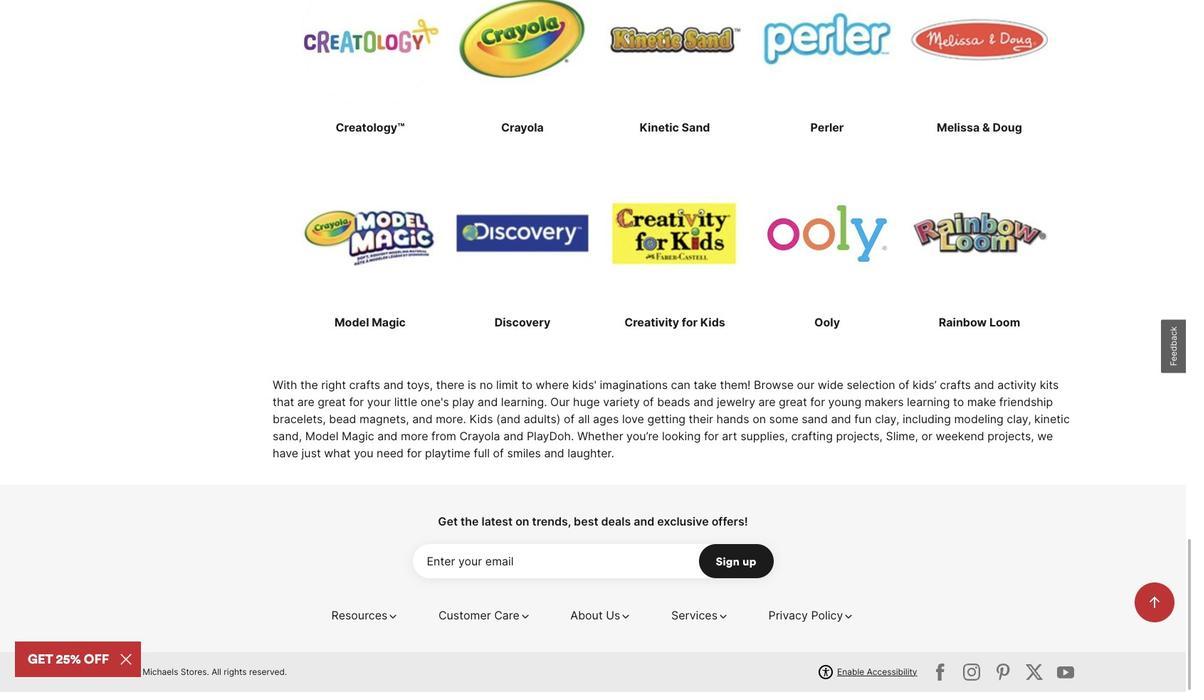 Task type: locate. For each thing, give the bounding box(es) containing it.
with
[[273, 378, 297, 392]]

0 horizontal spatial to
[[522, 378, 533, 392]]

0 horizontal spatial crafts
[[349, 378, 380, 392]]

1 crafts from the left
[[349, 378, 380, 392]]

discovery image
[[454, 164, 592, 302]]

kids down play
[[470, 412, 493, 426]]

perler image
[[758, 0, 896, 107]]

projects, left we
[[988, 429, 1034, 443]]

kinetic sand image
[[606, 0, 744, 107]]

on inside with the right crafts and toys, there is no limit to where kids' imaginations can take them! browse our wide selection of kids' crafts and activity kits that are great for your little one's play and learning. our huge variety of beads and jewelry are great for young makers learning to make friendship bracelets, bead magnets, and more. kids (and adults) of all ages love getting their hands on some sand and fun clay, including modeling clay, kinetic sand, model magic and more from crayola and playdoh. whether you're looking for art supplies, crafting projects, slime, or weekend projects, we have just what you need for playtime full of smiles and laughter.
[[753, 412, 766, 426]]

1 horizontal spatial the
[[461, 515, 479, 529]]

take
[[694, 378, 717, 392]]

1 twitter image from the left
[[929, 661, 952, 684]]

magic
[[372, 315, 406, 329], [342, 429, 374, 443]]

are up bracelets,
[[297, 395, 315, 409]]

creativity for kids image
[[606, 164, 744, 302]]

best
[[574, 515, 599, 529]]

modeling
[[954, 412, 1004, 426]]

twitter image
[[1023, 661, 1046, 684]]

1 horizontal spatial kids
[[700, 315, 725, 329]]

crayola
[[501, 120, 544, 134], [460, 429, 500, 443]]

crafts right kids'
[[940, 378, 971, 392]]

on right "latest"
[[516, 515, 530, 529]]

1 horizontal spatial crayola
[[501, 120, 544, 134]]

their
[[689, 412, 713, 426]]

0 horizontal spatial kids
[[470, 412, 493, 426]]

activity
[[998, 378, 1037, 392]]

young
[[829, 395, 862, 409]]

smiles
[[507, 446, 541, 460]]

michaels
[[143, 667, 178, 678]]

privacy
[[769, 609, 808, 623]]

1 vertical spatial on
[[516, 515, 530, 529]]

kids right creativity
[[700, 315, 725, 329]]

and down take
[[694, 395, 714, 409]]

limit
[[496, 378, 518, 392]]

model magic image
[[301, 164, 439, 302]]

melissa & doug image
[[911, 0, 1049, 107]]

0 horizontal spatial are
[[297, 395, 315, 409]]

crayola link
[[454, 0, 592, 136]]

bracelets,
[[273, 412, 326, 426]]

up
[[743, 554, 757, 569]]

ooly image
[[758, 164, 896, 302]]

1 vertical spatial crayola
[[460, 429, 500, 443]]

0 horizontal spatial crayola
[[460, 429, 500, 443]]

0 vertical spatial the
[[300, 378, 318, 392]]

0 horizontal spatial great
[[318, 395, 346, 409]]

toys,
[[407, 378, 433, 392]]

0 horizontal spatial twitter image
[[929, 661, 952, 684]]

0 vertical spatial kids
[[700, 315, 725, 329]]

get
[[438, 515, 458, 529]]

services button
[[671, 607, 729, 624]]

and up make
[[974, 378, 995, 392]]

creativity for kids
[[625, 315, 725, 329]]

one's
[[421, 395, 449, 409]]

and down playdoh.
[[544, 446, 564, 460]]

the right get
[[461, 515, 479, 529]]

discovery link
[[454, 164, 592, 331]]

kinetic
[[1035, 412, 1070, 426]]

to up learning.
[[522, 378, 533, 392]]

twitter image
[[929, 661, 952, 684], [961, 661, 983, 684], [992, 661, 1015, 684]]

for down more
[[407, 446, 422, 460]]

1 vertical spatial the
[[461, 515, 479, 529]]

the
[[300, 378, 318, 392], [461, 515, 479, 529]]

kits
[[1040, 378, 1059, 392]]

with the right crafts and toys, there is no limit to where kids' imaginations can take them! browse our wide selection of kids' crafts and activity kits that are great for your little one's play and learning. our huge variety of beads and jewelry are great for young makers learning to make friendship bracelets, bead magnets, and more. kids (and adults) of all ages love getting their hands on some sand and fun clay, including modeling clay, kinetic sand, model magic and more from crayola and playdoh. whether you're looking for art supplies, crafting projects, slime, or weekend projects, we have just what you need for playtime full of smiles and laughter.
[[273, 378, 1070, 460]]

enable accessibility
[[837, 667, 918, 678]]

sand
[[682, 120, 710, 134]]

perler
[[811, 120, 844, 134]]

2 twitter image from the left
[[961, 661, 983, 684]]

have
[[273, 446, 298, 460]]

kids'
[[913, 378, 937, 392]]

loom
[[990, 315, 1021, 329]]

0 horizontal spatial projects,
[[836, 429, 883, 443]]

1 horizontal spatial great
[[779, 395, 807, 409]]

we
[[1038, 429, 1053, 443]]

sign up
[[716, 554, 757, 569]]

variety
[[603, 395, 640, 409]]

rainbow loom
[[939, 315, 1021, 329]]

ooly link
[[758, 164, 896, 331]]

2 horizontal spatial twitter image
[[992, 661, 1015, 684]]

our
[[550, 395, 570, 409]]

1 vertical spatial kids
[[470, 412, 493, 426]]

2 are from the left
[[759, 395, 776, 409]]

kinetic
[[640, 120, 679, 134]]

fun
[[855, 412, 872, 426]]

laughter.
[[568, 446, 614, 460]]

care
[[494, 609, 520, 623]]

little
[[394, 395, 417, 409]]

beads
[[657, 395, 690, 409]]

are down browse
[[759, 395, 776, 409]]

rights
[[224, 667, 247, 678]]

clay, down the makers
[[875, 412, 900, 426]]

projects, down fun
[[836, 429, 883, 443]]

ooly
[[815, 315, 840, 329]]

on up supplies,
[[753, 412, 766, 426]]

to left make
[[953, 395, 964, 409]]

the right with
[[300, 378, 318, 392]]

the for get
[[461, 515, 479, 529]]

customer
[[439, 609, 491, 623]]

&
[[983, 120, 990, 134]]

love
[[622, 412, 644, 426]]

0 horizontal spatial clay,
[[875, 412, 900, 426]]

for
[[682, 315, 698, 329], [349, 395, 364, 409], [810, 395, 825, 409], [704, 429, 719, 443], [407, 446, 422, 460]]

from
[[431, 429, 456, 443]]

1 horizontal spatial clay,
[[1007, 412, 1031, 426]]

great up some
[[779, 395, 807, 409]]

ages
[[593, 412, 619, 426]]

1 horizontal spatial twitter image
[[961, 661, 983, 684]]

creatology™ image
[[301, 0, 439, 107]]

stores.
[[181, 667, 209, 678]]

great
[[318, 395, 346, 409], [779, 395, 807, 409]]

and right 'deals'
[[634, 515, 655, 529]]

the inside with the right crafts and toys, there is no limit to where kids' imaginations can take them! browse our wide selection of kids' crafts and activity kits that are great for your little one's play and learning. our huge variety of beads and jewelry are great for young makers learning to make friendship bracelets, bead magnets, and more. kids (and adults) of all ages love getting their hands on some sand and fun clay, including modeling clay, kinetic sand, model magic and more from crayola and playdoh. whether you're looking for art supplies, crafting projects, slime, or weekend projects, we have just what you need for playtime full of smiles and laughter.
[[300, 378, 318, 392]]

kinetic sand
[[640, 120, 710, 134]]

services
[[671, 609, 718, 623]]

clay, down 'friendship'
[[1007, 412, 1031, 426]]

crafts up your
[[349, 378, 380, 392]]

1 horizontal spatial are
[[759, 395, 776, 409]]

1 horizontal spatial crafts
[[940, 378, 971, 392]]

1 vertical spatial model
[[305, 429, 339, 443]]

1 horizontal spatial projects,
[[988, 429, 1034, 443]]

model
[[335, 315, 369, 329], [305, 429, 339, 443]]

to
[[522, 378, 533, 392], [953, 395, 964, 409]]

0 horizontal spatial on
[[516, 515, 530, 529]]

is
[[468, 378, 476, 392]]

1 horizontal spatial on
[[753, 412, 766, 426]]

great down right
[[318, 395, 346, 409]]

1 vertical spatial magic
[[342, 429, 374, 443]]

0 vertical spatial crayola
[[501, 120, 544, 134]]

model up just
[[305, 429, 339, 443]]

perler link
[[758, 0, 896, 136]]

what
[[324, 446, 351, 460]]

more.
[[436, 412, 466, 426]]

for up bead
[[349, 395, 364, 409]]

model up right
[[335, 315, 369, 329]]

1 horizontal spatial to
[[953, 395, 964, 409]]

creativity
[[625, 315, 679, 329]]

youtube image
[[1055, 661, 1077, 684]]

sand,
[[273, 429, 302, 443]]

0 horizontal spatial the
[[300, 378, 318, 392]]

playdoh.
[[527, 429, 574, 443]]

on
[[753, 412, 766, 426], [516, 515, 530, 529]]

0 vertical spatial on
[[753, 412, 766, 426]]

2 crafts from the left
[[940, 378, 971, 392]]



Task type: vqa. For each thing, say whether or not it's contained in the screenshot.
social at the right of the page
no



Task type: describe. For each thing, give the bounding box(es) containing it.
3 twitter image from the left
[[992, 661, 1015, 684]]

where
[[536, 378, 569, 392]]

our
[[797, 378, 815, 392]]

1 great from the left
[[318, 395, 346, 409]]

enable
[[837, 667, 865, 678]]

no
[[480, 378, 493, 392]]

of down the imaginations
[[643, 395, 654, 409]]

and up the need
[[378, 429, 398, 443]]

1 projects, from the left
[[836, 429, 883, 443]]

more
[[401, 429, 428, 443]]

right
[[321, 378, 346, 392]]

there
[[436, 378, 465, 392]]

sand
[[802, 412, 828, 426]]

you're
[[627, 429, 659, 443]]

can
[[671, 378, 691, 392]]

and down (and
[[504, 429, 524, 443]]

us
[[606, 609, 621, 623]]

sign up button
[[699, 545, 774, 579]]

learning
[[907, 395, 950, 409]]

huge
[[573, 395, 600, 409]]

learning.
[[501, 395, 547, 409]]

policy
[[811, 609, 843, 623]]

of right full
[[493, 446, 504, 460]]

reserved.
[[249, 667, 287, 678]]

adults)
[[524, 412, 561, 426]]

weekend
[[936, 429, 985, 443]]

slime,
[[886, 429, 919, 443]]

and up little
[[384, 378, 404, 392]]

kids'
[[572, 378, 597, 392]]

2 great from the left
[[779, 395, 807, 409]]

0 vertical spatial magic
[[372, 315, 406, 329]]

offers!
[[712, 515, 748, 529]]

creatology™ link
[[301, 0, 439, 136]]

0 vertical spatial model
[[335, 315, 369, 329]]

rainbow loom link
[[911, 164, 1049, 331]]

all
[[212, 667, 221, 678]]

©
[[109, 667, 117, 678]]

the for with
[[300, 378, 318, 392]]

them!
[[720, 378, 751, 392]]

1 clay, from the left
[[875, 412, 900, 426]]

getting
[[648, 412, 686, 426]]

just
[[302, 446, 321, 460]]

model magic link
[[301, 164, 439, 331]]

for up sand
[[810, 395, 825, 409]]

latest
[[482, 515, 513, 529]]

2 projects, from the left
[[988, 429, 1034, 443]]

© 2024 michaels stores. all rights reserved.
[[109, 667, 287, 678]]

Enter your email field
[[413, 545, 774, 579]]

of left kids'
[[899, 378, 910, 392]]

privacy policy button
[[769, 607, 855, 624]]

selection
[[847, 378, 896, 392]]

melissa
[[937, 120, 980, 134]]

imaginations
[[600, 378, 668, 392]]

crayola inside with the right crafts and toys, there is no limit to where kids' imaginations can take them! browse our wide selection of kids' crafts and activity kits that are great for your little one's play and learning. our huge variety of beads and jewelry are great for young makers learning to make friendship bracelets, bead magnets, and more. kids (and adults) of all ages love getting their hands on some sand and fun clay, including modeling clay, kinetic sand, model magic and more from crayola and playdoh. whether you're looking for art supplies, crafting projects, slime, or weekend projects, we have just what you need for playtime full of smiles and laughter.
[[460, 429, 500, 443]]

friendship
[[1000, 395, 1053, 409]]

2024
[[119, 667, 140, 678]]

1 are from the left
[[297, 395, 315, 409]]

your
[[367, 395, 391, 409]]

all
[[578, 412, 590, 426]]

and up more
[[413, 412, 433, 426]]

customer care
[[439, 609, 520, 623]]

including
[[903, 412, 951, 426]]

privacy policy
[[769, 609, 843, 623]]

for right creativity
[[682, 315, 698, 329]]

1 vertical spatial to
[[953, 395, 964, 409]]

make
[[967, 395, 996, 409]]

and down young
[[831, 412, 851, 426]]

deals
[[601, 515, 631, 529]]

2 clay, from the left
[[1007, 412, 1031, 426]]

trends,
[[532, 515, 571, 529]]

about us
[[571, 609, 621, 623]]

magnets,
[[360, 412, 409, 426]]

that
[[273, 395, 294, 409]]

exclusive
[[657, 515, 709, 529]]

or
[[922, 429, 933, 443]]

melissa & doug
[[937, 120, 1022, 134]]

creatology™
[[336, 120, 405, 134]]

full
[[474, 446, 490, 460]]

supplies,
[[741, 429, 788, 443]]

makers
[[865, 395, 904, 409]]

customer care button
[[439, 607, 531, 624]]

bead
[[329, 412, 356, 426]]

about
[[571, 609, 603, 623]]

model inside with the right crafts and toys, there is no limit to where kids' imaginations can take them! browse our wide selection of kids' crafts and activity kits that are great for your little one's play and learning. our huge variety of beads and jewelry are great for young makers learning to make friendship bracelets, bead magnets, and more. kids (and adults) of all ages love getting their hands on some sand and fun clay, including modeling clay, kinetic sand, model magic and more from crayola and playdoh. whether you're looking for art supplies, crafting projects, slime, or weekend projects, we have just what you need for playtime full of smiles and laughter.
[[305, 429, 339, 443]]

and down the no
[[478, 395, 498, 409]]

get the latest on trends, best deals and exclusive offers!
[[438, 515, 748, 529]]

discovery
[[495, 315, 551, 329]]

browse
[[754, 378, 794, 392]]

rainbow
[[939, 315, 987, 329]]

creativity for kids link
[[606, 164, 744, 331]]

need
[[377, 446, 404, 460]]

looking
[[662, 429, 701, 443]]

kinetic sand link
[[606, 0, 744, 136]]

you
[[354, 446, 374, 460]]

model magic
[[335, 315, 406, 329]]

play
[[452, 395, 475, 409]]

of left all at the bottom left
[[564, 412, 575, 426]]

resources
[[331, 609, 388, 623]]

some
[[769, 412, 799, 426]]

art
[[722, 429, 737, 443]]

kids inside creativity for kids link
[[700, 315, 725, 329]]

rainbow loom image
[[911, 164, 1049, 302]]

melissa & doug link
[[911, 0, 1049, 136]]

kids inside with the right crafts and toys, there is no limit to where kids' imaginations can take them! browse our wide selection of kids' crafts and activity kits that are great for your little one's play and learning. our huge variety of beads and jewelry are great for young makers learning to make friendship bracelets, bead magnets, and more. kids (and adults) of all ages love getting their hands on some sand and fun clay, including modeling clay, kinetic sand, model magic and more from crayola and playdoh. whether you're looking for art supplies, crafting projects, slime, or weekend projects, we have just what you need for playtime full of smiles and laughter.
[[470, 412, 493, 426]]

0 vertical spatial to
[[522, 378, 533, 392]]

for left art
[[704, 429, 719, 443]]

magic inside with the right crafts and toys, there is no limit to where kids' imaginations can take them! browse our wide selection of kids' crafts and activity kits that are great for your little one's play and learning. our huge variety of beads and jewelry are great for young makers learning to make friendship bracelets, bead magnets, and more. kids (and adults) of all ages love getting their hands on some sand and fun clay, including modeling clay, kinetic sand, model magic and more from crayola and playdoh. whether you're looking for art supplies, crafting projects, slime, or weekend projects, we have just what you need for playtime full of smiles and laughter.
[[342, 429, 374, 443]]

jewelry
[[717, 395, 756, 409]]

crayola image
[[454, 0, 592, 107]]



